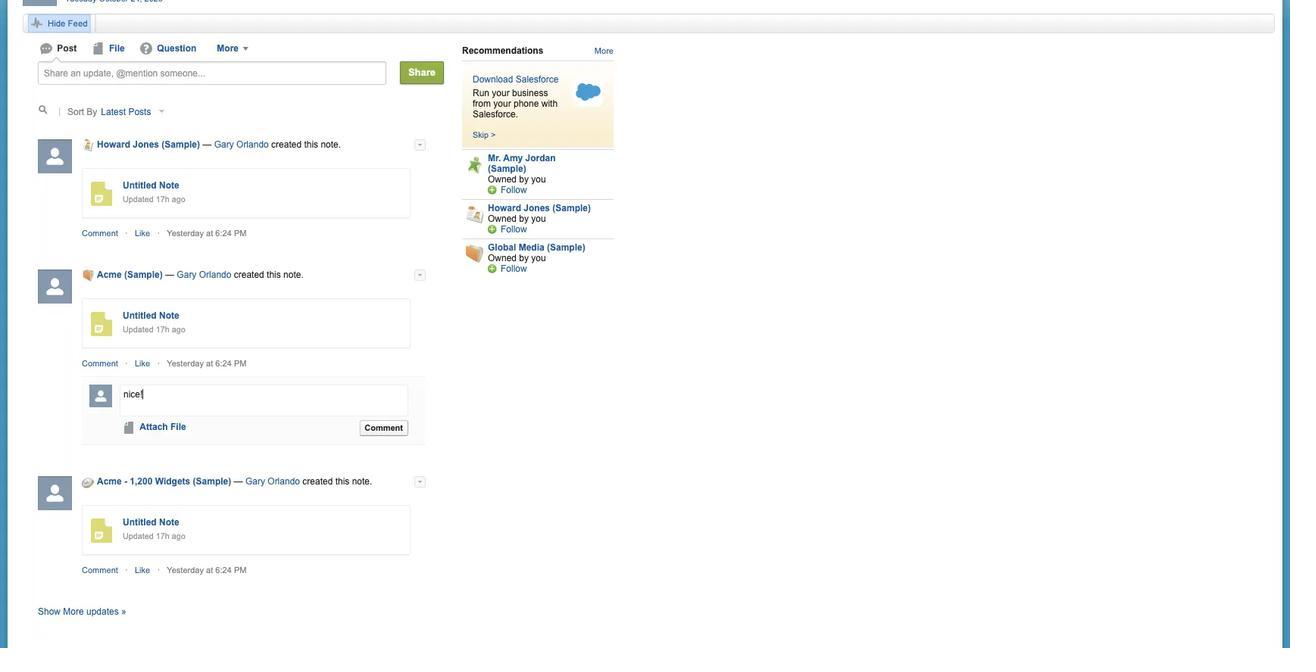 Task type: describe. For each thing, give the bounding box(es) containing it.
salesforce
[[516, 74, 559, 84]]

note for (sample)
[[159, 311, 179, 321]]

untitled note link for jones
[[123, 180, 179, 191]]

we can't provide a preview for this file image for acme (sample)
[[91, 312, 112, 337]]

by
[[87, 107, 97, 117]]

comment link for acme - 1,200 widgets (sample)
[[82, 566, 118, 576]]

howard jones (sample) link for created this note.
[[82, 139, 200, 152]]

mr. amy jordan (sample) image
[[465, 155, 484, 173]]

gary orlando link for acme (sample)
[[177, 270, 232, 280]]

widgets
[[155, 477, 190, 487]]

gary orlando link for howard jones (sample)
[[214, 140, 269, 150]]

gary orlando image for howard
[[38, 139, 72, 174]]

yesterday for (sample)
[[167, 229, 204, 238]]

— for howard jones (sample)
[[203, 140, 212, 150]]

posts
[[128, 107, 151, 117]]

by for media
[[520, 253, 529, 263]]

global media (sample) owned by you
[[488, 242, 586, 263]]

howard jones (sample) owned by you
[[488, 203, 591, 224]]

— gary orlando created this note. for howard jones (sample)
[[200, 140, 341, 150]]

note. for howard jones (sample)
[[321, 140, 341, 150]]

pm for howard jones (sample)
[[234, 229, 247, 238]]

-
[[124, 477, 127, 487]]

owned inside mr. amy jordan (sample) owned by you
[[488, 174, 517, 184]]

global media (sample) image
[[465, 245, 484, 263]]

like link for (sample)
[[135, 229, 150, 238]]

comment for acme (sample)
[[82, 359, 118, 369]]

this for acme (sample)
[[267, 270, 281, 280]]

gary for acme - 1,200 widgets (sample)
[[246, 477, 265, 487]]

comment · like · for jones
[[82, 229, 165, 238]]

acme (sample)
[[97, 270, 163, 280]]

contact image
[[82, 139, 94, 152]]

your down download
[[492, 88, 510, 98]]

media
[[519, 242, 545, 253]]

acme for acme - 1,200 widgets (sample)
[[97, 477, 122, 487]]

with
[[542, 98, 558, 109]]

more inside show more updates » link
[[63, 607, 84, 617]]

2 horizontal spatial more
[[595, 46, 614, 56]]

this for acme - 1,200 widgets (sample)
[[336, 477, 350, 487]]

latest
[[101, 107, 126, 117]]

2 like link from the top
[[135, 359, 150, 369]]

yesterday at 6:24 pm for 1,200
[[167, 566, 247, 576]]

skip
[[473, 130, 489, 140]]

updated for -
[[123, 532, 154, 541]]

1 horizontal spatial gary orlando image
[[89, 385, 112, 408]]

1 horizontal spatial more
[[217, 43, 239, 53]]

like for 1,200
[[135, 566, 150, 576]]

acme (sample) link
[[82, 270, 163, 282]]

you for media
[[532, 253, 546, 263]]

follow for amy
[[501, 185, 527, 195]]

follow this account to receive updates in your feed. image
[[488, 264, 497, 274]]

— gary orlando created this note. for acme - 1,200 widgets (sample)
[[231, 477, 372, 487]]

note for -
[[159, 518, 179, 528]]

follow this lead to receive updates in your feed. image
[[488, 186, 497, 195]]

this for howard jones (sample)
[[304, 140, 318, 150]]

2 yesterday at 6:24 pm from the top
[[167, 359, 247, 369]]

by for jones
[[520, 214, 529, 224]]

untitled for (sample)
[[123, 311, 157, 321]]

owned for howard
[[488, 214, 517, 224]]

created for howard jones (sample)
[[271, 140, 302, 150]]

download salesforce
[[473, 74, 559, 84]]

acme - 1,200 widgets (sample)
[[97, 477, 231, 487]]

2 gary orlando image from the top
[[38, 270, 72, 304]]

amy
[[504, 153, 523, 163]]

17h for jones
[[156, 194, 170, 204]]

sort
[[67, 107, 84, 117]]

phone
[[514, 98, 539, 109]]

1,200
[[130, 477, 153, 487]]

follow this contact to receive updates in your feed. image
[[488, 225, 497, 234]]

business
[[512, 88, 548, 98]]

owned for global
[[488, 253, 517, 263]]

note for jones
[[159, 180, 179, 191]]

ago for jones
[[172, 194, 186, 204]]

mr. amy jordan (sample) owned by you
[[488, 153, 556, 184]]

17h for (sample)
[[156, 325, 170, 334]]

jones for howard jones (sample) owned by you
[[524, 203, 550, 213]]

(sample) inside global media (sample) owned by you
[[547, 242, 586, 253]]

0 horizontal spatial gary orlando image
[[23, 0, 57, 6]]

mr. amy jordan (sample) link
[[488, 153, 556, 174]]

— gary orlando created this note. for acme (sample)
[[163, 270, 304, 280]]

2 yesterday at 6:24 pm link from the top
[[167, 359, 247, 369]]

acme - 1,200 widgets (sample) link
[[82, 477, 231, 489]]

1 horizontal spatial more link
[[595, 45, 614, 57]]

post link
[[38, 42, 78, 64]]

created for acme - 1,200 widgets (sample)
[[303, 477, 333, 487]]

attach file link
[[120, 421, 188, 437]]

post
[[57, 43, 77, 53]]

we can't provide a preview for this file image for howard jones (sample)
[[91, 182, 112, 206]]

show more updates »
[[38, 607, 126, 617]]

attach
[[140, 422, 168, 432]]

2 yesterday from the top
[[167, 359, 204, 369]]

from
[[473, 98, 491, 109]]

untitled note link for -
[[123, 518, 179, 528]]

salesforce.
[[473, 109, 519, 119]]

like link for 1,200
[[135, 566, 150, 576]]

hide feed
[[48, 18, 88, 28]]

skip >
[[473, 130, 496, 140]]

howard jones (sample)
[[97, 140, 200, 150]]

hide feed link
[[31, 17, 88, 30]]

orlando for acme - 1,200 widgets (sample)
[[268, 477, 300, 487]]

updates
[[86, 607, 119, 617]]

ago for (sample)
[[172, 325, 186, 334]]

(sample) inside howard jones (sample) owned by you
[[553, 203, 591, 213]]

1 horizontal spatial file
[[171, 422, 186, 432]]

question
[[157, 43, 197, 53]]

(sample) inside mr. amy jordan (sample) owned by you
[[488, 164, 527, 174]]

acme for acme (sample)
[[97, 270, 122, 280]]

you inside mr. amy jordan (sample) owned by you
[[532, 174, 546, 184]]

howard for howard jones (sample) owned by you
[[488, 203, 522, 213]]



Task type: vqa. For each thing, say whether or not it's contained in the screenshot.
Jordan
yes



Task type: locate. For each thing, give the bounding box(es) containing it.
untitled for -
[[123, 518, 157, 528]]

1 owned from the top
[[488, 174, 517, 184]]

1 acme from the top
[[97, 270, 122, 280]]

2 horizontal spatial created
[[303, 477, 333, 487]]

comment link
[[82, 229, 118, 238], [82, 359, 118, 369], [82, 566, 118, 576]]

0 vertical spatial this
[[304, 140, 318, 150]]

file right attach
[[171, 422, 186, 432]]

0 horizontal spatial more link
[[206, 43, 258, 55]]

you inside howard jones (sample) owned by you
[[532, 214, 546, 224]]

0 horizontal spatial this
[[267, 270, 281, 280]]

2 at from the top
[[206, 359, 213, 369]]

0 vertical spatial application
[[415, 139, 426, 151]]

2 vertical spatial comment · like ·
[[82, 566, 165, 576]]

0 vertical spatial like link
[[135, 229, 150, 238]]

3 follow link from the top
[[501, 264, 527, 274]]

3 comment · like · from the top
[[82, 566, 165, 576]]

2 note from the top
[[159, 311, 179, 321]]

1 6:24 from the top
[[216, 229, 232, 238]]

yesterday at 6:24 pm for (sample)
[[167, 229, 247, 238]]

1 note from the top
[[159, 180, 179, 191]]

2 untitled from the top
[[123, 311, 157, 321]]

1 vertical spatial this
[[267, 270, 281, 280]]

2 acme from the top
[[97, 477, 122, 487]]

0 vertical spatial jones
[[133, 140, 159, 150]]

jones up global media (sample) link
[[524, 203, 550, 213]]

2 vertical spatial untitled note link
[[123, 518, 179, 528]]

1 vertical spatial updated
[[123, 325, 154, 334]]

2 like from the top
[[135, 359, 150, 369]]

owned down global
[[488, 253, 517, 263]]

2 you from the top
[[532, 214, 546, 224]]

3 updated from the top
[[123, 532, 154, 541]]

note down acme (sample) on the top left
[[159, 311, 179, 321]]

3 like link from the top
[[135, 566, 150, 576]]

1 like link from the top
[[135, 229, 150, 238]]

we can't provide a preview for this file image down account icon
[[91, 312, 112, 337]]

3 untitled note link from the top
[[123, 518, 179, 528]]

untitled
[[123, 180, 157, 191], [123, 311, 157, 321], [123, 518, 157, 528]]

3 6:24 from the top
[[216, 566, 232, 576]]

— for acme (sample)
[[165, 270, 174, 280]]

1 follow from the top
[[501, 185, 527, 195]]

1 vertical spatial 6:24
[[216, 359, 232, 369]]

acme right account icon
[[97, 270, 122, 280]]

1 comment from the top
[[82, 229, 118, 238]]

jones inside howard jones (sample) owned by you
[[524, 203, 550, 213]]

by down the media
[[520, 253, 529, 263]]

1 untitled from the top
[[123, 180, 157, 191]]

updated for (sample)
[[123, 325, 154, 334]]

3 untitled from the top
[[123, 518, 157, 528]]

3 owned from the top
[[488, 253, 517, 263]]

orlando for acme (sample)
[[199, 270, 232, 280]]

mr.
[[488, 153, 501, 163]]

1 vertical spatial orlando
[[199, 270, 232, 280]]

2 follow link from the top
[[501, 224, 527, 234]]

None text field
[[44, 67, 381, 80]]

3 yesterday from the top
[[167, 566, 204, 576]]

comment for howard jones (sample)
[[82, 229, 118, 238]]

1 you from the top
[[532, 174, 546, 184]]

untitled note updated 17h ago
[[123, 180, 186, 204], [123, 311, 186, 334], [123, 518, 186, 541]]

howard jones (sample) link
[[82, 139, 200, 152], [488, 203, 591, 213]]

— right acme (sample) on the top left
[[165, 270, 174, 280]]

this
[[304, 140, 318, 150], [267, 270, 281, 280], [336, 477, 350, 487]]

2 vertical spatial —
[[234, 477, 243, 487]]

follow link right follow this contact to receive updates in your feed. image
[[501, 224, 527, 234]]

gary orlando image left account icon
[[38, 270, 72, 304]]

howard jones (sample) link for howard jones (sample) owned by you
[[488, 203, 591, 213]]

1 vertical spatial 17h
[[156, 325, 170, 334]]

updated down acme (sample) on the top left
[[123, 325, 154, 334]]

2 vertical spatial — gary orlando created this note.
[[231, 477, 372, 487]]

jones down posts
[[133, 140, 159, 150]]

1 pm from the top
[[234, 229, 247, 238]]

None button
[[400, 61, 444, 84], [360, 421, 409, 437], [400, 61, 444, 84], [360, 421, 409, 437]]

3 17h from the top
[[156, 532, 170, 541]]

howard
[[97, 140, 130, 150], [488, 203, 522, 213]]

follow for media
[[501, 264, 527, 274]]

2 owned from the top
[[488, 214, 517, 224]]

2 vertical spatial untitled note updated 17h ago
[[123, 518, 186, 541]]

comment for acme - 1,200 widgets (sample)
[[82, 566, 118, 576]]

created
[[271, 140, 302, 150], [234, 270, 264, 280], [303, 477, 333, 487]]

untitled note updated 17h ago for -
[[123, 518, 186, 541]]

follow right follow this account to receive updates in your feed. icon
[[501, 264, 527, 274]]

show more updates » link
[[38, 606, 452, 619]]

0 vertical spatial untitled note updated 17h ago
[[123, 180, 186, 204]]

you down global media (sample) link
[[532, 253, 546, 263]]

—
[[203, 140, 212, 150], [165, 270, 174, 280], [234, 477, 243, 487]]

2 horizontal spatial gary
[[246, 477, 265, 487]]

updated down howard jones (sample)
[[123, 194, 154, 204]]

sort by latest posts
[[67, 107, 151, 117]]

2 vertical spatial yesterday at 6:24 pm
[[167, 566, 247, 576]]

1 vertical spatial untitled note updated 17h ago
[[123, 311, 186, 334]]

0 vertical spatial owned
[[488, 174, 517, 184]]

owned up follow this lead to receive updates in your feed. icon
[[488, 174, 517, 184]]

3 comment link from the top
[[82, 566, 118, 576]]

2 vertical spatial ago
[[172, 532, 186, 541]]

3 by from the top
[[520, 253, 529, 263]]

like for (sample)
[[135, 229, 150, 238]]

3 untitled note updated 17h ago from the top
[[123, 518, 186, 541]]

untitled down acme (sample) on the top left
[[123, 311, 157, 321]]

untitled down howard jones (sample)
[[123, 180, 157, 191]]

application for howard jones (sample)
[[415, 139, 426, 151]]

2 vertical spatial gary
[[246, 477, 265, 487]]

1 vertical spatial comment link
[[82, 359, 118, 369]]

by inside mr. amy jordan (sample) owned by you
[[520, 174, 529, 184]]

untitled note updated 17h ago down acme (sample) on the top left
[[123, 311, 186, 334]]

1 vertical spatial yesterday
[[167, 359, 204, 369]]

|
[[58, 106, 61, 116]]

application left follow this account to receive updates in your feed. icon
[[415, 270, 426, 281]]

skip > link
[[473, 130, 496, 140]]

1 yesterday at 6:24 pm link from the top
[[167, 229, 247, 238]]

follow for jones
[[501, 224, 527, 234]]

0 horizontal spatial jones
[[133, 140, 159, 150]]

2 application from the top
[[415, 270, 426, 281]]

run
[[473, 88, 490, 98]]

3 follow from the top
[[501, 264, 527, 274]]

1 horizontal spatial jones
[[524, 203, 550, 213]]

0 horizontal spatial created
[[234, 270, 264, 280]]

3 note from the top
[[159, 518, 179, 528]]

0 vertical spatial untitled
[[123, 180, 157, 191]]

2 6:24 from the top
[[216, 359, 232, 369]]

1 comment · like · from the top
[[82, 229, 165, 238]]

comment
[[82, 229, 118, 238], [82, 359, 118, 369], [82, 566, 118, 576]]

2 untitled note link from the top
[[123, 311, 179, 321]]

6:24 for 1,200
[[216, 566, 232, 576]]

file
[[109, 43, 125, 53], [171, 422, 186, 432]]

untitled note link for (sample)
[[123, 311, 179, 321]]

attach file
[[140, 422, 186, 432]]

acme left the -
[[97, 477, 122, 487]]

note
[[159, 180, 179, 191], [159, 311, 179, 321], [159, 518, 179, 528]]

3 ago from the top
[[172, 532, 186, 541]]

1 vertical spatial yesterday at 6:24 pm
[[167, 359, 247, 369]]

untitled note link
[[123, 180, 179, 191], [123, 311, 179, 321], [123, 518, 179, 528]]

more link
[[206, 43, 258, 55], [595, 45, 614, 57]]

comment · like · up »
[[82, 566, 165, 576]]

pm for acme - 1,200 widgets (sample)
[[234, 566, 247, 576]]

— for acme - 1,200 widgets (sample)
[[234, 477, 243, 487]]

2 pm from the top
[[234, 359, 247, 369]]

1 gary orlando image from the top
[[38, 139, 72, 174]]

2 vertical spatial comment
[[82, 566, 118, 576]]

howard jones (sample) link down posts
[[82, 139, 200, 152]]

jones
[[133, 140, 159, 150], [524, 203, 550, 213]]

>
[[491, 130, 496, 140]]

2 vertical spatial this
[[336, 477, 350, 487]]

follow link for media
[[501, 264, 527, 274]]

0 vertical spatial —
[[203, 140, 212, 150]]

application left skip
[[415, 139, 426, 151]]

untitled note updated 17h ago for (sample)
[[123, 311, 186, 334]]

0 horizontal spatial more
[[63, 607, 84, 617]]

download salesforce link
[[473, 74, 603, 107]]

follow link right follow this lead to receive updates in your feed. icon
[[501, 185, 527, 195]]

created for acme (sample)
[[234, 270, 264, 280]]

orlando
[[237, 140, 269, 150], [199, 270, 232, 280], [268, 477, 300, 487]]

6:24 for (sample)
[[216, 229, 232, 238]]

0 horizontal spatial howard jones (sample) link
[[82, 139, 200, 152]]

2 untitled note updated 17h ago from the top
[[123, 311, 186, 334]]

note. for acme - 1,200 widgets (sample)
[[352, 477, 372, 487]]

feed
[[68, 18, 88, 28]]

0 vertical spatial by
[[520, 174, 529, 184]]

3 we can't provide a preview for this file image from the top
[[91, 519, 112, 544]]

more
[[217, 43, 239, 53], [595, 46, 614, 56], [63, 607, 84, 617]]

2 vertical spatial comment link
[[82, 566, 118, 576]]

2 vertical spatial we can't provide a preview for this file image
[[91, 519, 112, 544]]

3 at from the top
[[206, 566, 213, 576]]

1 horizontal spatial created
[[271, 140, 302, 150]]

1 vertical spatial application
[[415, 270, 426, 281]]

1 comment link from the top
[[82, 229, 118, 238]]

gary orlando image left contact icon
[[38, 139, 72, 174]]

updated
[[123, 194, 154, 204], [123, 325, 154, 334], [123, 532, 154, 541]]

gary orlando image
[[23, 0, 57, 6], [89, 385, 112, 408]]

0 vertical spatial orlando
[[237, 140, 269, 150]]

you down jordan
[[532, 174, 546, 184]]

gary orlando link for acme - 1,200 widgets (sample)
[[246, 477, 300, 487]]

by
[[520, 174, 529, 184], [520, 214, 529, 224], [520, 253, 529, 263]]

1 vertical spatial — gary orlando created this note.
[[163, 270, 304, 280]]

1 yesterday from the top
[[167, 229, 204, 238]]

yesterday
[[167, 229, 204, 238], [167, 359, 204, 369], [167, 566, 204, 576]]

2 vertical spatial note
[[159, 518, 179, 528]]

we can't provide a preview for this file image down contact icon
[[91, 182, 112, 206]]

1 by from the top
[[520, 174, 529, 184]]

follow right follow this lead to receive updates in your feed. icon
[[501, 185, 527, 195]]

follow
[[501, 185, 527, 195], [501, 224, 527, 234], [501, 264, 527, 274]]

2 follow from the top
[[501, 224, 527, 234]]

comment · like ·
[[82, 229, 165, 238], [82, 359, 165, 369], [82, 566, 165, 576]]

howard jones (sample) image
[[465, 205, 484, 223]]

question link
[[138, 42, 197, 55]]

1 vertical spatial note
[[159, 311, 179, 321]]

0 vertical spatial at
[[206, 229, 213, 238]]

download
[[473, 74, 513, 84]]

1 vertical spatial follow link
[[501, 224, 527, 234]]

untitled note updated 17h ago down acme - 1,200 widgets (sample) link
[[123, 518, 186, 541]]

note.
[[321, 140, 341, 150], [284, 270, 304, 280], [352, 477, 372, 487]]

2 vertical spatial follow
[[501, 264, 527, 274]]

0 vertical spatial yesterday
[[167, 229, 204, 238]]

1 vertical spatial follow
[[501, 224, 527, 234]]

— right howard jones (sample)
[[203, 140, 212, 150]]

your up salesforce.
[[494, 98, 511, 109]]

global media (sample) link
[[488, 242, 586, 253]]

application
[[415, 139, 426, 151], [415, 270, 426, 281]]

2 we can't provide a preview for this file image from the top
[[91, 312, 112, 337]]

at for (sample)
[[206, 229, 213, 238]]

at
[[206, 229, 213, 238], [206, 359, 213, 369], [206, 566, 213, 576]]

0 vertical spatial 6:24
[[216, 229, 232, 238]]

yesterday for 1,200
[[167, 566, 204, 576]]

2 by from the top
[[520, 214, 529, 224]]

2 vertical spatial owned
[[488, 253, 517, 263]]

2 vertical spatial by
[[520, 253, 529, 263]]

— gary orlando created this note.
[[200, 140, 341, 150], [163, 270, 304, 280], [231, 477, 372, 487]]

1 we can't provide a preview for this file image from the top
[[91, 182, 112, 206]]

global
[[488, 242, 516, 253]]

updated for jones
[[123, 194, 154, 204]]

0 vertical spatial pm
[[234, 229, 247, 238]]

we can't provide a preview for this file image down opportunity image
[[91, 519, 112, 544]]

2 vertical spatial follow link
[[501, 264, 527, 274]]

owned up follow this contact to receive updates in your feed. image
[[488, 214, 517, 224]]

»
[[121, 607, 126, 617]]

17h
[[156, 194, 170, 204], [156, 325, 170, 334], [156, 532, 170, 541]]

— right 'widgets'
[[234, 477, 243, 487]]

file right "post"
[[109, 43, 125, 53]]

2 horizontal spatial —
[[234, 477, 243, 487]]

0 vertical spatial gary orlando image
[[38, 139, 72, 174]]

0 vertical spatial follow link
[[501, 185, 527, 195]]

you for jones
[[532, 214, 546, 224]]

run your business from your phone with salesforce.
[[473, 88, 558, 119]]

hide feed image
[[31, 17, 43, 30]]

2 ago from the top
[[172, 325, 186, 334]]

untitled for jones
[[123, 180, 157, 191]]

you inside global media (sample) owned by you
[[532, 253, 546, 263]]

1 vertical spatial gary
[[177, 270, 197, 280]]

pm
[[234, 229, 247, 238], [234, 359, 247, 369], [234, 566, 247, 576]]

howard for howard jones (sample)
[[97, 140, 130, 150]]

note down 'widgets'
[[159, 518, 179, 528]]

6:24
[[216, 229, 232, 238], [216, 359, 232, 369], [216, 566, 232, 576]]

1 vertical spatial jones
[[524, 203, 550, 213]]

1 ago from the top
[[172, 194, 186, 204]]

2 vertical spatial 6:24
[[216, 566, 232, 576]]

howard jones (sample) link up global media (sample) link
[[488, 203, 591, 213]]

gary orlando image
[[38, 139, 72, 174], [38, 270, 72, 304], [38, 477, 72, 511]]

2 horizontal spatial this
[[336, 477, 350, 487]]

3 yesterday at 6:24 pm from the top
[[167, 566, 247, 576]]

untitled note updated 17h ago down howard jones (sample)
[[123, 180, 186, 204]]

3 like from the top
[[135, 566, 150, 576]]

search this feed... image
[[39, 105, 47, 114]]

gary
[[214, 140, 234, 150], [177, 270, 197, 280], [246, 477, 265, 487]]

1 vertical spatial untitled
[[123, 311, 157, 321]]

1 vertical spatial we can't provide a preview for this file image
[[91, 312, 112, 337]]

2 comment · like · from the top
[[82, 359, 165, 369]]

untitled note link down acme (sample) on the top left
[[123, 311, 179, 321]]

you
[[532, 174, 546, 184], [532, 214, 546, 224], [532, 253, 546, 263]]

gary orlando image left opportunity image
[[38, 477, 72, 511]]

1 vertical spatial gary orlando link
[[177, 270, 232, 280]]

1 like from the top
[[135, 229, 150, 238]]

follow right follow this contact to receive updates in your feed. image
[[501, 224, 527, 234]]

recommendations
[[462, 45, 544, 56]]

17h down howard jones (sample)
[[156, 194, 170, 204]]

1 application from the top
[[415, 139, 426, 151]]

0 vertical spatial created
[[271, 140, 302, 150]]

0 horizontal spatial howard
[[97, 140, 130, 150]]

comment link for acme (sample)
[[82, 359, 118, 369]]

owned inside howard jones (sample) owned by you
[[488, 214, 517, 224]]

3 you from the top
[[532, 253, 546, 263]]

acme
[[97, 270, 122, 280], [97, 477, 122, 487]]

by up the media
[[520, 214, 529, 224]]

comment · like · for -
[[82, 566, 165, 576]]

at for 1,200
[[206, 566, 213, 576]]

note. for acme (sample)
[[284, 270, 304, 280]]

0 vertical spatial — gary orlando created this note.
[[200, 140, 341, 150]]

1 17h from the top
[[156, 194, 170, 204]]

note down howard jones (sample)
[[159, 180, 179, 191]]

by inside global media (sample) owned by you
[[520, 253, 529, 263]]

1 vertical spatial gary orlando image
[[89, 385, 112, 408]]

howard inside howard jones (sample) owned by you
[[488, 203, 522, 213]]

comment · like · up attach
[[82, 359, 165, 369]]

untitled note link down acme - 1,200 widgets (sample) link
[[123, 518, 179, 528]]

1 untitled note link from the top
[[123, 180, 179, 191]]

yesterday at 6:24 pm link for (sample)
[[167, 229, 247, 238]]

1 vertical spatial you
[[532, 214, 546, 224]]

2 vertical spatial note.
[[352, 477, 372, 487]]

None text field
[[120, 385, 409, 417]]

gary orlando image for acme
[[38, 477, 72, 511]]

1 vertical spatial acme
[[97, 477, 122, 487]]

1 vertical spatial like link
[[135, 359, 150, 369]]

1 horizontal spatial note.
[[321, 140, 341, 150]]

1 vertical spatial gary orlando image
[[38, 270, 72, 304]]

comment link for howard jones (sample)
[[82, 229, 118, 238]]

2 17h from the top
[[156, 325, 170, 334]]

(sample)
[[162, 140, 200, 150], [488, 164, 527, 174], [553, 203, 591, 213], [547, 242, 586, 253], [124, 270, 163, 280], [193, 477, 231, 487]]

orlando for howard jones (sample)
[[237, 140, 269, 150]]

1 follow link from the top
[[501, 185, 527, 195]]

1 vertical spatial like
[[135, 359, 150, 369]]

yesterday at 6:24 pm link
[[167, 229, 247, 238], [167, 359, 247, 369], [167, 566, 247, 576]]

pm for acme (sample)
[[234, 359, 247, 369]]

2 vertical spatial pm
[[234, 566, 247, 576]]

17h for -
[[156, 532, 170, 541]]

gary for acme (sample)
[[177, 270, 197, 280]]

2 comment link from the top
[[82, 359, 118, 369]]

we can't provide a preview for this file image
[[91, 182, 112, 206], [91, 312, 112, 337], [91, 519, 112, 544]]

·
[[125, 229, 128, 238], [157, 229, 160, 238], [125, 359, 128, 369], [157, 359, 160, 369], [125, 566, 128, 576], [157, 566, 160, 576]]

0 horizontal spatial gary
[[177, 270, 197, 280]]

1 horizontal spatial this
[[304, 140, 318, 150]]

comment · like · for (sample)
[[82, 359, 165, 369]]

follow link
[[501, 185, 527, 195], [501, 224, 527, 234], [501, 264, 527, 274]]

0 vertical spatial file
[[109, 43, 125, 53]]

show
[[38, 607, 61, 617]]

follow link right follow this account to receive updates in your feed. icon
[[501, 264, 527, 274]]

2 vertical spatial at
[[206, 566, 213, 576]]

ago for -
[[172, 532, 186, 541]]

like
[[135, 229, 150, 238], [135, 359, 150, 369], [135, 566, 150, 576]]

we can't provide a preview for this file image for acme - 1,200 widgets (sample)
[[91, 519, 112, 544]]

like link
[[135, 229, 150, 238], [135, 359, 150, 369], [135, 566, 150, 576]]

3 yesterday at 6:24 pm link from the top
[[167, 566, 247, 576]]

file link
[[90, 42, 126, 55]]

hide
[[48, 18, 66, 28]]

0 horizontal spatial —
[[165, 270, 174, 280]]

1 untitled note updated 17h ago from the top
[[123, 180, 186, 204]]

1 horizontal spatial howard
[[488, 203, 522, 213]]

1 vertical spatial untitled note link
[[123, 311, 179, 321]]

3 pm from the top
[[234, 566, 247, 576]]

2 vertical spatial gary orlando image
[[38, 477, 72, 511]]

2 updated from the top
[[123, 325, 154, 334]]

1 vertical spatial yesterday at 6:24 pm link
[[167, 359, 247, 369]]

ago
[[172, 194, 186, 204], [172, 325, 186, 334], [172, 532, 186, 541]]

1 horizontal spatial howard jones (sample) link
[[488, 203, 591, 213]]

17h down acme - 1,200 widgets (sample) link
[[156, 532, 170, 541]]

howard right contact icon
[[97, 140, 130, 150]]

0 vertical spatial howard
[[97, 140, 130, 150]]

1 at from the top
[[206, 229, 213, 238]]

application for acme (sample)
[[415, 270, 426, 281]]

3 gary orlando image from the top
[[38, 477, 72, 511]]

your
[[492, 88, 510, 98], [494, 98, 511, 109]]

follow link for jones
[[501, 224, 527, 234]]

by inside howard jones (sample) owned by you
[[520, 214, 529, 224]]

1 vertical spatial owned
[[488, 214, 517, 224]]

1 updated from the top
[[123, 194, 154, 204]]

yesterday at 6:24 pm link for 1,200
[[167, 566, 247, 576]]

jones for howard jones (sample)
[[133, 140, 159, 150]]

by down mr. amy jordan (sample) link
[[520, 174, 529, 184]]

untitled down 1,200
[[123, 518, 157, 528]]

howard down follow this lead to receive updates in your feed. icon
[[488, 203, 522, 213]]

gary for howard jones (sample)
[[214, 140, 234, 150]]

2 comment from the top
[[82, 359, 118, 369]]

comment · like · up acme (sample) on the top left
[[82, 229, 165, 238]]

jordan
[[526, 153, 556, 163]]

untitled note link down howard jones (sample)
[[123, 180, 179, 191]]

0 vertical spatial comment
[[82, 229, 118, 238]]

3 comment from the top
[[82, 566, 118, 576]]

2 horizontal spatial note.
[[352, 477, 372, 487]]

opportunity image
[[82, 477, 94, 489]]

gary orlando link
[[214, 140, 269, 150], [177, 270, 232, 280], [246, 477, 300, 487]]

1 vertical spatial howard jones (sample) link
[[488, 203, 591, 213]]

owned inside global media (sample) owned by you
[[488, 253, 517, 263]]

owned
[[488, 174, 517, 184], [488, 214, 517, 224], [488, 253, 517, 263]]

yesterday at 6:24 pm
[[167, 229, 247, 238], [167, 359, 247, 369], [167, 566, 247, 576]]

follow link for amy
[[501, 185, 527, 195]]

untitled note updated 17h ago for jones
[[123, 180, 186, 204]]

1 yesterday at 6:24 pm from the top
[[167, 229, 247, 238]]

updated down 1,200
[[123, 532, 154, 541]]

17h down acme (sample) on the top left
[[156, 325, 170, 334]]

0 vertical spatial comment · like ·
[[82, 229, 165, 238]]

account image
[[82, 270, 94, 282]]

1 horizontal spatial gary
[[214, 140, 234, 150]]

0 vertical spatial note.
[[321, 140, 341, 150]]

2 vertical spatial orlando
[[268, 477, 300, 487]]

you up global media (sample) link
[[532, 214, 546, 224]]

0 vertical spatial you
[[532, 174, 546, 184]]



